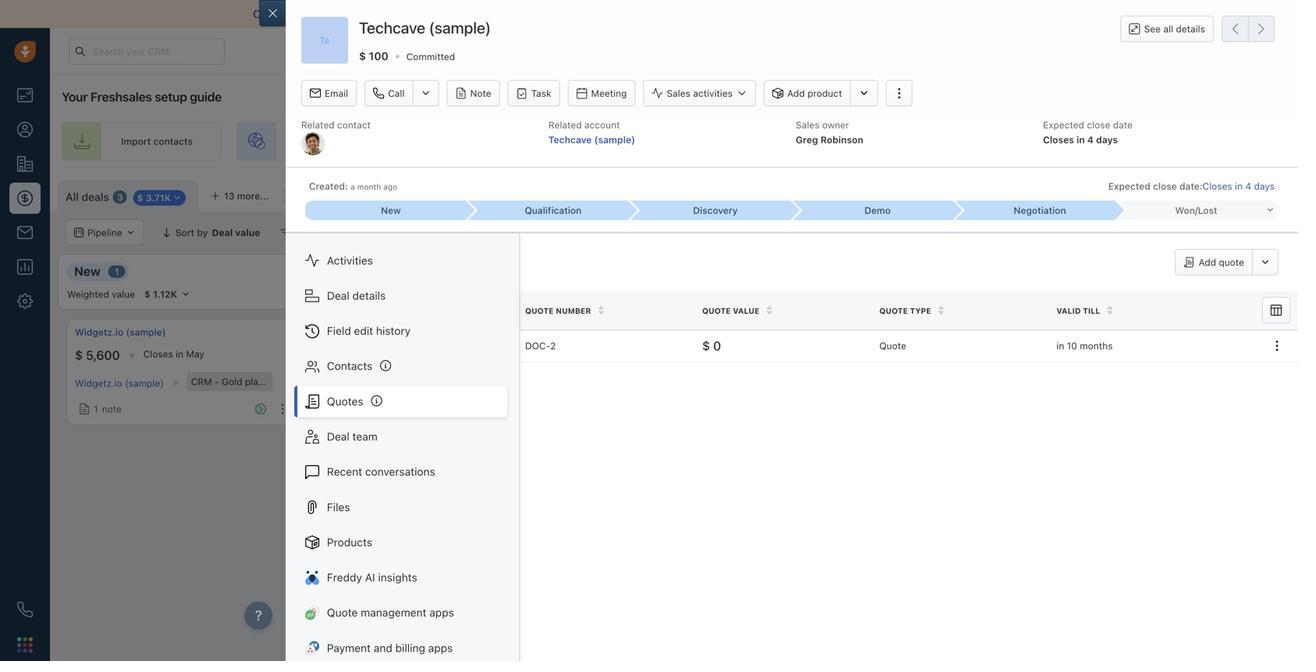 Task type: vqa. For each thing, say whether or not it's contained in the screenshot.
IT associated with EU lead routing
no



Task type: locate. For each thing, give the bounding box(es) containing it.
add deal up search field
[[1243, 188, 1283, 199]]

robinson
[[821, 134, 864, 145]]

quote left 'type'
[[880, 307, 908, 316]]

- left gold at the bottom left
[[215, 376, 219, 387]]

1 acme from the top
[[329, 327, 354, 338]]

note button
[[447, 80, 500, 107]]

1 up deal team
[[347, 400, 352, 411]]

1 left filter
[[298, 227, 302, 238]]

0 vertical spatial 100
[[369, 49, 389, 62]]

1 vertical spatial days
[[1254, 181, 1275, 191]]

note up deal team
[[356, 400, 375, 411]]

deal inside button
[[413, 227, 432, 238]]

1 vertical spatial acme inc (sample) link
[[329, 376, 411, 387]]

(sample) right users
[[515, 339, 561, 352]]

and for payment and billing apps
[[374, 642, 392, 654]]

1 horizontal spatial -
[[459, 339, 464, 352]]

1 acme inc (sample) link from the top
[[329, 326, 413, 339]]

close inside the expected close date closes in 4 days
[[1087, 120, 1111, 130]]

1 horizontal spatial your
[[525, 136, 545, 147]]

1 vertical spatial acme
[[329, 376, 353, 387]]

deals left the 3
[[82, 191, 109, 203]]

2 acme inc (sample) link from the top
[[329, 376, 411, 387]]

invite
[[498, 136, 522, 147]]

owners
[[435, 227, 468, 238]]

0 horizontal spatial techcave (sample)
[[359, 18, 491, 37]]

1 horizontal spatial 100
[[369, 49, 389, 62]]

1 horizontal spatial qualification
[[525, 205, 582, 216]]

expected down set up your sales pipeline link
[[1108, 181, 1151, 191]]

import inside import contacts link
[[121, 136, 151, 147]]

Search your CRM... text field
[[69, 38, 225, 65]]

enable
[[516, 7, 551, 20]]

new down ago
[[381, 205, 401, 216]]

0 vertical spatial -
[[459, 339, 464, 352]]

1 vertical spatial acme inc (sample)
[[329, 376, 411, 387]]

0 vertical spatial deal
[[1264, 188, 1283, 199]]

0 horizontal spatial related
[[301, 120, 335, 130]]

1 vertical spatial techcave (sample)
[[1063, 327, 1148, 338]]

sales owner greg robinson
[[796, 120, 864, 145]]

acme inc (sample) up for
[[329, 327, 413, 338]]

see
[[1144, 23, 1161, 34]]

0 vertical spatial qualification
[[525, 205, 582, 216]]

2 inc from the top
[[356, 376, 369, 387]]

1 widgetz.io from the top
[[75, 327, 123, 338]]

1 horizontal spatial details
[[1176, 23, 1205, 34]]

1 note down 5,600
[[94, 404, 122, 415]]

container_wx8msf4aqz5i3rn1 image
[[281, 227, 292, 238], [79, 404, 90, 415]]

1 vertical spatial inc
[[356, 376, 369, 387]]

1 acme inc (sample) from the top
[[329, 327, 413, 338]]

qualification down invite your team
[[525, 205, 582, 216]]

add left $ 0
[[671, 336, 689, 347]]

quote down freddy
[[327, 606, 358, 619]]

0 horizontal spatial add deal
[[671, 336, 710, 347]]

months
[[1080, 341, 1113, 351]]

connect
[[253, 7, 297, 20]]

container_wx8msf4aqz5i3rn1 image inside quotas and forecasting link
[[1075, 227, 1085, 238]]

your right the invite
[[525, 136, 545, 147]]

container_wx8msf4aqz5i3rn1 image left the quotas on the top right of the page
[[1075, 227, 1085, 238]]

2 widgetz.io (sample) link from the top
[[75, 378, 164, 389]]

1 vertical spatial deal
[[413, 227, 432, 238]]

1 horizontal spatial note
[[356, 400, 375, 411]]

4 for expected close date closes in 4 days
[[1088, 134, 1094, 145]]

close left date:
[[1153, 181, 1177, 191]]

(sample) up committed on the left of the page
[[429, 18, 491, 37]]

1 horizontal spatial 1 note
[[347, 400, 375, 411]]

13
[[224, 190, 235, 201]]

0 vertical spatial acme inc (sample) link
[[329, 326, 413, 339]]

import deals button
[[1102, 180, 1188, 207]]

1 related from the left
[[301, 120, 335, 130]]

1 horizontal spatial sales
[[796, 120, 820, 130]]

widgetz.io (sample) link down 5,600
[[75, 378, 164, 389]]

- left 40
[[459, 339, 464, 352]]

expected close date: closes in 4 days
[[1108, 181, 1275, 191]]

1 horizontal spatial container_wx8msf4aqz5i3rn1 image
[[281, 227, 292, 238]]

new down all deals link
[[74, 264, 100, 279]]

1 horizontal spatial import
[[1123, 188, 1153, 199]]

1 horizontal spatial all
[[399, 227, 411, 238]]

inc right field
[[357, 327, 370, 338]]

2 deal from the top
[[327, 430, 350, 443]]

in right date:
[[1235, 181, 1243, 191]]

techcave (sample) link down account
[[549, 134, 635, 145]]

0 horizontal spatial close
[[1087, 120, 1111, 130]]

techcave (sample) up committed on the left of the page
[[359, 18, 491, 37]]

days for expected close date closes in 4 days
[[1096, 134, 1118, 145]]

freddy ai insights
[[327, 571, 417, 584]]

1 vertical spatial $ 100
[[329, 348, 361, 363]]

apps right management
[[430, 606, 454, 619]]

0 horizontal spatial 4
[[1088, 134, 1094, 145]]

0 vertical spatial close
[[1087, 120, 1111, 130]]

0 horizontal spatial your
[[299, 7, 322, 20]]

sales for sales owner greg robinson
[[796, 120, 820, 130]]

widgetz.io (sample) link up 5,600
[[75, 326, 166, 339]]

0 horizontal spatial -
[[215, 376, 219, 387]]

1 inside button
[[298, 227, 302, 238]]

0 vertical spatial details
[[1176, 23, 1205, 34]]

13 more...
[[224, 190, 269, 201]]

all left the 3
[[66, 191, 79, 203]]

add deal button
[[1222, 180, 1290, 207]]

related up invite your team
[[549, 120, 582, 130]]

0 vertical spatial all
[[66, 191, 79, 203]]

pipeline
[[1174, 136, 1209, 147]]

0 vertical spatial widgetz.io (sample)
[[75, 327, 166, 338]]

1 note up deal team
[[347, 400, 375, 411]]

sales activities
[[667, 88, 733, 99]]

deal
[[1264, 188, 1283, 199], [413, 227, 432, 238], [691, 336, 710, 347]]

quote left the number
[[525, 307, 554, 316]]

1 vertical spatial new
[[74, 264, 100, 279]]

deals inside button
[[1156, 188, 1180, 199]]

0 vertical spatial days
[[1096, 134, 1118, 145]]

acme
[[329, 327, 354, 338], [329, 376, 353, 387]]

Search field
[[1214, 219, 1292, 246]]

deal
[[327, 289, 350, 302], [327, 430, 350, 443]]

4 inside the expected close date closes in 4 days
[[1088, 134, 1094, 145]]

0 horizontal spatial expected
[[1043, 120, 1084, 130]]

0 horizontal spatial team
[[352, 430, 378, 443]]

deal up recent
[[327, 430, 350, 443]]

add left quote
[[1199, 257, 1216, 268]]

and right the quotas on the top right of the page
[[1124, 227, 1141, 238]]

deal for add deal button
[[1264, 188, 1283, 199]]

qualification up deal details
[[327, 264, 402, 279]]

in left mar
[[417, 349, 425, 359]]

crm
[[191, 376, 212, 387]]

quote for quote number
[[525, 307, 554, 316]]

1 vertical spatial 100
[[340, 348, 361, 363]]

0 vertical spatial expected
[[1043, 120, 1084, 130]]

acme inc (sample)
[[329, 327, 413, 338], [329, 376, 411, 387]]

acme down contacts
[[329, 376, 353, 387]]

add deal
[[1243, 188, 1283, 199], [671, 336, 710, 347]]

/
[[1195, 205, 1198, 216]]

value
[[733, 307, 760, 316]]

techcave (sample) dialog
[[259, 0, 1298, 661]]

meeting button
[[568, 80, 636, 107]]

plan
[[245, 376, 264, 387]]

10
[[1067, 341, 1077, 351]]

quote left value
[[702, 307, 731, 316]]

1 vertical spatial and
[[1124, 227, 1141, 238]]

1 horizontal spatial new
[[381, 205, 401, 216]]

email
[[325, 88, 348, 99]]

quote type
[[880, 307, 931, 316]]

1 vertical spatial team
[[352, 430, 378, 443]]

contacts
[[153, 136, 193, 147]]

0 horizontal spatial and
[[374, 642, 392, 654]]

0 vertical spatial import
[[121, 136, 151, 147]]

setup
[[155, 89, 187, 104]]

quote for quote
[[880, 341, 906, 351]]

quote down field edit history
[[356, 339, 387, 352]]

widgetz.io
[[75, 327, 123, 338], [75, 378, 122, 389]]

0 horizontal spatial import
[[121, 136, 151, 147]]

0 horizontal spatial days
[[1096, 134, 1118, 145]]

sales
[[667, 88, 691, 99], [796, 120, 820, 130]]

sales inside sales owner greg robinson
[[796, 120, 820, 130]]

lost
[[1198, 205, 1218, 216]]

deal up search field
[[1264, 188, 1283, 199]]

3
[[117, 192, 123, 203]]

quotas
[[1089, 227, 1122, 238]]

1 vertical spatial close
[[1153, 181, 1177, 191]]

4
[[1088, 134, 1094, 145], [1246, 181, 1252, 191]]

techcave (sample) link up months
[[1063, 326, 1148, 339]]

1 inc from the top
[[357, 327, 370, 338]]

expected left date
[[1043, 120, 1084, 130]]

qualification
[[525, 205, 582, 216], [327, 264, 402, 279]]

1 vertical spatial expected
[[1108, 181, 1151, 191]]

100 inside the techcave (sample) dialog
[[369, 49, 389, 62]]

details up field edit history
[[352, 289, 386, 302]]

1 horizontal spatial related
[[549, 120, 582, 130]]

-
[[459, 339, 464, 352], [215, 376, 219, 387]]

1 down $ 5,600
[[94, 404, 98, 415]]

in left set
[[1077, 134, 1085, 145]]

1 vertical spatial apps
[[428, 642, 453, 654]]

import for import contacts
[[121, 136, 151, 147]]

connect your mailbox link
[[253, 7, 368, 20]]

1 horizontal spatial deals
[[1156, 188, 1180, 199]]

widgetz.io (sample) down 5,600
[[75, 378, 164, 389]]

0 vertical spatial container_wx8msf4aqz5i3rn1 image
[[281, 227, 292, 238]]

1 horizontal spatial expected
[[1108, 181, 1151, 191]]

in right "bring"
[[322, 136, 330, 147]]

sales up greg
[[796, 120, 820, 130]]

1 vertical spatial details
[[352, 289, 386, 302]]

1 horizontal spatial days
[[1254, 181, 1275, 191]]

add quote
[[1199, 257, 1244, 268]]

add product
[[787, 88, 842, 99]]

new
[[381, 205, 401, 216], [74, 264, 100, 279]]

0 horizontal spatial 100
[[340, 348, 361, 363]]

related
[[301, 120, 335, 130], [549, 120, 582, 130]]

monthly
[[266, 376, 302, 387]]

1 filter applied
[[298, 227, 362, 238]]

close up set
[[1087, 120, 1111, 130]]

deal details
[[327, 289, 386, 302]]

add
[[787, 88, 805, 99], [1243, 188, 1261, 199], [1199, 257, 1216, 268], [671, 336, 689, 347]]

1 vertical spatial add deal
[[671, 336, 710, 347]]

$ 100 up call "button"
[[359, 49, 389, 62]]

widgetz.io down $ 5,600
[[75, 378, 122, 389]]

1 vertical spatial widgetz.io (sample) link
[[75, 378, 164, 389]]

1 note
[[347, 400, 375, 411], [94, 404, 122, 415]]

quote
[[1219, 257, 1244, 268]]

0 vertical spatial widgetz.io
[[75, 327, 123, 338]]

related for related account techcave (sample)
[[549, 120, 582, 130]]

1 horizontal spatial deal
[[691, 336, 710, 347]]

container_wx8msf4aqz5i3rn1 image
[[382, 227, 393, 238], [1075, 227, 1085, 238], [899, 337, 908, 347], [333, 400, 343, 411]]

1 deal from the top
[[327, 289, 350, 302]]

⌘
[[285, 190, 294, 201]]

details right 'all' on the top of the page
[[1176, 23, 1205, 34]]

apps right billing
[[428, 642, 453, 654]]

1 vertical spatial qualification
[[327, 264, 402, 279]]

1 vertical spatial all
[[399, 227, 411, 238]]

invite your team
[[498, 136, 570, 147]]

related inside related account techcave (sample)
[[549, 120, 582, 130]]

2 widgetz.io from the top
[[75, 378, 122, 389]]

2 horizontal spatial deal
[[1264, 188, 1283, 199]]

team inside the techcave (sample) dialog
[[352, 430, 378, 443]]

sales for sales activities
[[667, 88, 691, 99]]

quote
[[525, 307, 554, 316], [702, 307, 731, 316], [880, 307, 908, 316], [356, 339, 387, 352], [880, 341, 906, 351], [327, 606, 358, 619]]

ago
[[383, 182, 397, 191]]

container_wx8msf4aqz5i3rn1 image left filter
[[281, 227, 292, 238]]

acme inc (sample) link down contacts
[[329, 376, 411, 387]]

for
[[390, 339, 405, 352]]

container_wx8msf4aqz5i3rn1 image up deal team
[[333, 400, 343, 411]]

1 horizontal spatial close
[[1153, 181, 1177, 191]]

deal for deal team
[[327, 430, 350, 443]]

team
[[547, 136, 570, 147], [352, 430, 378, 443]]

0 horizontal spatial new
[[74, 264, 100, 279]]

all inside button
[[399, 227, 411, 238]]

0 vertical spatial new
[[381, 205, 401, 216]]

1 horizontal spatial techcave (sample) link
[[1063, 326, 1148, 339]]

your up "te"
[[299, 7, 322, 20]]

0 horizontal spatial sales
[[667, 88, 691, 99]]

doc-2
[[525, 341, 556, 351]]

container_wx8msf4aqz5i3rn1 image inside 1 filter applied button
[[281, 227, 292, 238]]

import left contacts
[[121, 136, 151, 147]]

in left 10
[[1057, 341, 1064, 351]]

0 vertical spatial acme
[[329, 327, 354, 338]]

0 vertical spatial widgetz.io (sample) link
[[75, 326, 166, 339]]

deals up won
[[1156, 188, 1180, 199]]

apps
[[430, 606, 454, 619], [428, 642, 453, 654]]

widgetz.io (sample) up 5,600
[[75, 327, 166, 338]]

your right up
[[1125, 136, 1146, 147]]

insights
[[378, 571, 417, 584]]

0 vertical spatial sales
[[667, 88, 691, 99]]

ai
[[365, 571, 375, 584]]

import inside import deals button
[[1123, 188, 1153, 199]]

expected inside the expected close date closes in 4 days
[[1043, 120, 1084, 130]]

deals
[[1156, 188, 1180, 199], [82, 191, 109, 203]]

details inside "see all details" button
[[1176, 23, 1205, 34]]

quotes down contacts
[[327, 395, 363, 408]]

techcave (sample) up months
[[1063, 327, 1148, 338]]

0 vertical spatial techcave (sample) link
[[549, 134, 635, 145]]

quote down quote type
[[880, 341, 906, 351]]

add up search field
[[1243, 188, 1261, 199]]

1 horizontal spatial team
[[547, 136, 570, 147]]

qualification inside the techcave (sample) dialog
[[525, 205, 582, 216]]

days inside the expected close date closes in 4 days
[[1096, 134, 1118, 145]]

close for date
[[1087, 120, 1111, 130]]

no products
[[438, 376, 493, 387]]

deal left "0"
[[691, 336, 710, 347]]

0 vertical spatial acme inc (sample)
[[329, 327, 413, 338]]

sales left activities
[[667, 88, 691, 99]]

acme inc (sample) link up for
[[329, 326, 413, 339]]

widgetz.io up $ 5,600
[[75, 327, 123, 338]]

add deal left "0"
[[671, 336, 710, 347]]

quotes down the applied on the top left of page
[[356, 248, 402, 265]]

0 vertical spatial deal
[[327, 289, 350, 302]]

bring
[[296, 136, 320, 147]]

days down date
[[1096, 134, 1118, 145]]

till
[[1083, 307, 1100, 316]]

related for related contact
[[301, 120, 335, 130]]

deal inside button
[[1264, 188, 1283, 199]]

type
[[910, 307, 931, 316]]

1 widgetz.io (sample) link from the top
[[75, 326, 166, 339]]

task button
[[508, 80, 560, 107]]

demo link
[[792, 201, 954, 220]]

applied
[[329, 227, 362, 238]]

note down 5,600
[[102, 404, 122, 415]]

all down the 'new' link on the left top of the page
[[399, 227, 411, 238]]

1 vertical spatial widgetz.io
[[75, 378, 122, 389]]

0 horizontal spatial all
[[66, 191, 79, 203]]

in inside the expected close date closes in 4 days
[[1077, 134, 1085, 145]]

2 vertical spatial and
[[374, 642, 392, 654]]

0 horizontal spatial deals
[[82, 191, 109, 203]]

0 horizontal spatial qualification
[[327, 264, 402, 279]]

0 horizontal spatial deal
[[413, 227, 432, 238]]

note
[[356, 400, 375, 411], [102, 404, 122, 415]]

sales
[[1148, 136, 1171, 147]]

new inside the techcave (sample) dialog
[[381, 205, 401, 216]]

and inside the techcave (sample) dialog
[[374, 642, 392, 654]]

$ 100
[[359, 49, 389, 62], [329, 348, 361, 363]]

0 horizontal spatial details
[[352, 289, 386, 302]]

closes
[[1043, 134, 1074, 145], [1203, 181, 1233, 191], [143, 349, 173, 359], [385, 349, 414, 359]]

gold
[[222, 376, 242, 387]]

related up "bring"
[[301, 120, 335, 130]]

0 vertical spatial techcave (sample)
[[359, 18, 491, 37]]

100 up call "button"
[[369, 49, 389, 62]]

2 related from the left
[[549, 120, 582, 130]]

your for invite
[[525, 136, 545, 147]]

$ down the 'mailbox'
[[359, 49, 366, 62]]

call button
[[365, 80, 412, 107]]

1 vertical spatial import
[[1123, 188, 1153, 199]]

note for $ 100
[[356, 400, 375, 411]]

inc down contacts
[[356, 376, 369, 387]]

0 horizontal spatial techcave (sample) link
[[549, 134, 635, 145]]

0 vertical spatial 4
[[1088, 134, 1094, 145]]

4 up search field
[[1246, 181, 1252, 191]]

import contacts
[[121, 136, 193, 147]]

0 vertical spatial and
[[494, 7, 513, 20]]

files
[[327, 501, 350, 514]]

0 vertical spatial add deal
[[1243, 188, 1283, 199]]

acme inc (sample) down contacts
[[329, 376, 411, 387]]

import up the quotas and forecasting in the top of the page
[[1123, 188, 1153, 199]]

2 horizontal spatial and
[[1124, 227, 1141, 238]]

closes left may
[[143, 349, 173, 359]]

1 vertical spatial 4
[[1246, 181, 1252, 191]]

container_wx8msf4aqz5i3rn1 image down $ 5,600
[[79, 404, 90, 415]]

a
[[351, 182, 355, 191]]



Task type: describe. For each thing, give the bounding box(es) containing it.
1 horizontal spatial techcave (sample)
[[1063, 327, 1148, 338]]

users
[[484, 339, 512, 352]]

techcave (sample) inside dialog
[[359, 18, 491, 37]]

qualification link
[[467, 201, 630, 220]]

discovery link
[[630, 201, 792, 220]]

all deals 3
[[66, 191, 123, 203]]

created: a month ago
[[309, 181, 397, 191]]

set up your sales pipeline
[[1094, 136, 1209, 147]]

(sample) down contacts
[[305, 376, 343, 387]]

deal for deal details
[[327, 289, 350, 302]]

quote for quote value
[[702, 307, 731, 316]]

1 vertical spatial container_wx8msf4aqz5i3rn1 image
[[79, 404, 90, 415]]

13 more... button
[[202, 185, 278, 207]]

conversations.
[[659, 7, 734, 20]]

$ 0
[[702, 338, 721, 353]]

quotas and forecasting
[[1089, 227, 1197, 238]]

activities
[[693, 88, 733, 99]]

your
[[62, 89, 88, 104]]

2 horizontal spatial your
[[1125, 136, 1146, 147]]

valid till
[[1057, 307, 1100, 316]]

4 for expected close date: closes in 4 days
[[1246, 181, 1252, 191]]

add left product on the top right
[[787, 88, 805, 99]]

all deals link
[[66, 189, 109, 205]]

freddy
[[327, 571, 362, 584]]

mar
[[427, 349, 444, 359]]

(sample) down closes in may
[[125, 378, 164, 389]]

quote for quote management apps
[[327, 606, 358, 619]]

greg
[[796, 134, 818, 145]]

bring in website leads link
[[236, 122, 423, 161]]

all for deal
[[399, 227, 411, 238]]

add quote button
[[1175, 249, 1252, 276]]

(sample) up closes in may
[[126, 327, 166, 338]]

recent conversations
[[327, 465, 435, 478]]

quotas and forecasting link
[[1075, 219, 1212, 246]]

2 acme from the top
[[329, 376, 353, 387]]

expected for expected close date
[[1043, 120, 1084, 130]]

o
[[297, 190, 304, 201]]

add deal inside button
[[1243, 188, 1283, 199]]

management
[[361, 606, 427, 619]]

closes up the lost
[[1203, 181, 1233, 191]]

5,600
[[86, 348, 120, 363]]

sync
[[588, 7, 612, 20]]

won
[[1175, 205, 1195, 216]]

website
[[333, 136, 368, 147]]

import for import deals
[[1123, 188, 1153, 199]]

task
[[531, 88, 551, 99]]

and for quotas and forecasting
[[1124, 227, 1141, 238]]

created:
[[309, 181, 348, 191]]

container_wx8msf4aqz5i3rn1 image inside the all deal owners button
[[382, 227, 393, 238]]

meeting
[[591, 88, 627, 99]]

billing
[[395, 642, 425, 654]]

deals for all
[[82, 191, 109, 203]]

related account techcave (sample)
[[549, 120, 635, 145]]

1 widgetz.io (sample) from the top
[[75, 327, 166, 338]]

no
[[438, 376, 451, 387]]

filter
[[305, 227, 326, 238]]

2
[[550, 341, 556, 351]]

way
[[565, 7, 585, 20]]

import deals group
[[1102, 180, 1214, 207]]

(sample) down the closes in mar
[[372, 376, 411, 387]]

date
[[1113, 120, 1133, 130]]

- inside the techcave (sample) dialog
[[459, 339, 464, 352]]

month
[[357, 182, 381, 191]]

$ left 5,600
[[75, 348, 83, 363]]

new link
[[305, 201, 467, 220]]

0 vertical spatial quotes
[[356, 248, 402, 265]]

bring in website leads
[[296, 136, 395, 147]]

freshworks switcher image
[[17, 637, 33, 653]]

0 vertical spatial apps
[[430, 606, 454, 619]]

$ left 3,200
[[1063, 348, 1071, 363]]

connect your mailbox to improve deliverability and enable 2-way sync of email conversations.
[[253, 7, 734, 20]]

techcave (sample) link inside dialog
[[549, 134, 635, 145]]

1 horizontal spatial and
[[494, 7, 513, 20]]

2 vertical spatial deal
[[691, 336, 710, 347]]

your for connect
[[299, 7, 322, 20]]

payment and billing apps
[[327, 642, 453, 654]]

1 vertical spatial quotes
[[327, 395, 363, 408]]

recent
[[327, 465, 362, 478]]

(sample) inside related account techcave (sample)
[[594, 134, 635, 145]]

products
[[327, 536, 372, 549]]

email
[[629, 7, 656, 20]]

number
[[556, 307, 591, 316]]

committed
[[406, 51, 455, 62]]

set
[[1094, 136, 1109, 147]]

expected for expected close date:
[[1108, 181, 1151, 191]]

closes down history
[[385, 349, 414, 359]]

close image
[[1275, 10, 1283, 18]]

techcave up in 10 months
[[1063, 327, 1106, 338]]

(sample) up months
[[1108, 327, 1148, 338]]

quote value
[[702, 307, 760, 316]]

quote for quote for techcave - 40 users (sample)
[[356, 339, 387, 352]]

quote for quote type
[[880, 307, 908, 316]]

see all details
[[1144, 23, 1205, 34]]

all for deals
[[66, 191, 79, 203]]

quote number
[[525, 307, 591, 316]]

set up your sales pipeline link
[[1035, 122, 1238, 161]]

close for date:
[[1153, 181, 1177, 191]]

deals for import
[[1156, 188, 1180, 199]]

all deal owners button
[[372, 219, 478, 246]]

date:
[[1180, 181, 1203, 191]]

(sample) up for
[[373, 327, 413, 338]]

negotiation link
[[954, 201, 1116, 220]]

phone element
[[9, 594, 41, 625]]

product
[[808, 88, 842, 99]]

$ down field
[[329, 348, 336, 363]]

conversations
[[365, 465, 435, 478]]

1 note for $ 100
[[347, 400, 375, 411]]

closes inside the expected close date closes in 4 days
[[1043, 134, 1074, 145]]

2 acme inc (sample) from the top
[[329, 376, 411, 387]]

owner
[[822, 120, 849, 130]]

1 vertical spatial -
[[215, 376, 219, 387]]

deal for the all deal owners button
[[413, 227, 432, 238]]

import contacts link
[[62, 122, 221, 161]]

improve
[[381, 7, 423, 20]]

add inside button
[[1243, 188, 1261, 199]]

3,200
[[1074, 348, 1108, 363]]

contacts
[[327, 360, 373, 373]]

widgetz.io inside widgetz.io (sample) "link"
[[75, 327, 123, 338]]

valid
[[1057, 307, 1081, 316]]

won / lost
[[1175, 205, 1218, 216]]

demo
[[865, 205, 891, 216]]

deliverability
[[425, 7, 491, 20]]

forecasting
[[1144, 227, 1197, 238]]

phone image
[[17, 602, 33, 618]]

discovery
[[693, 205, 738, 216]]

2 widgetz.io (sample) from the top
[[75, 378, 164, 389]]

in left may
[[176, 349, 184, 359]]

techcave up committed on the left of the page
[[359, 18, 425, 37]]

1 note for $ 5,600
[[94, 404, 122, 415]]

contact
[[337, 120, 371, 130]]

products
[[453, 376, 493, 387]]

expected close date closes in 4 days
[[1043, 120, 1133, 145]]

leads
[[370, 136, 395, 147]]

te
[[319, 35, 330, 45]]

note
[[470, 88, 491, 99]]

days for expected close date: closes in 4 days
[[1254, 181, 1275, 191]]

note for $ 5,600
[[102, 404, 122, 415]]

1 down the 3
[[115, 266, 119, 277]]

techcave right for
[[408, 339, 456, 352]]

40
[[467, 339, 481, 352]]

$ 100 inside the techcave (sample) dialog
[[359, 49, 389, 62]]

0 vertical spatial team
[[547, 136, 570, 147]]

techcave inside related account techcave (sample)
[[549, 134, 592, 145]]

container_wx8msf4aqz5i3rn1 image down quote type
[[899, 337, 908, 347]]

2-
[[553, 7, 565, 20]]

$ left "0"
[[702, 338, 710, 353]]



